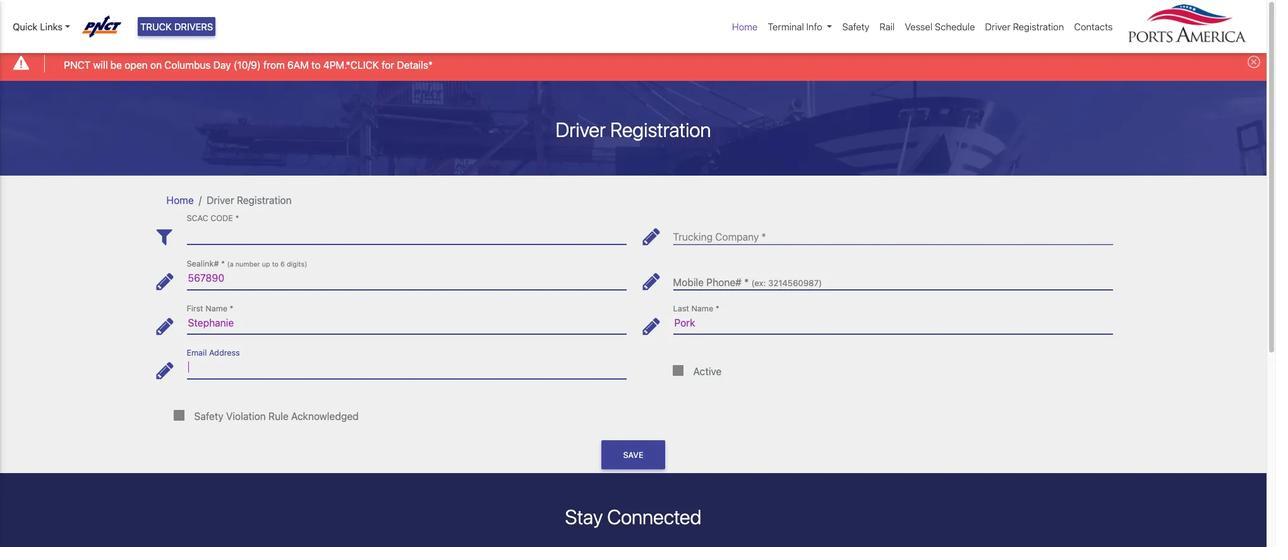 Task type: vqa. For each thing, say whether or not it's contained in the screenshot.
Home LINK
yes



Task type: locate. For each thing, give the bounding box(es) containing it.
acknowledged
[[291, 411, 359, 422]]

* for last name *
[[716, 304, 720, 313]]

name for first
[[206, 304, 227, 313]]

* left the (ex:
[[744, 277, 749, 288]]

trucking
[[673, 232, 713, 243]]

quick links
[[13, 21, 62, 32]]

name right first
[[206, 304, 227, 313]]

safety violation rule acknowledged
[[194, 411, 359, 422]]

registration
[[1013, 21, 1064, 32], [610, 117, 711, 141], [237, 194, 292, 206]]

truck
[[140, 21, 172, 32]]

1 vertical spatial home
[[167, 194, 194, 206]]

0 horizontal spatial home
[[167, 194, 194, 206]]

Email Address text field
[[187, 356, 627, 379]]

terminal info
[[768, 21, 823, 32]]

driver
[[985, 21, 1011, 32], [556, 117, 606, 141], [207, 194, 234, 206]]

to
[[312, 59, 321, 71], [272, 260, 279, 268]]

for
[[382, 59, 394, 71]]

safety
[[843, 21, 870, 32], [194, 411, 224, 422]]

* right company
[[762, 232, 766, 243]]

home
[[732, 21, 758, 32], [167, 194, 194, 206]]

truck drivers link
[[138, 17, 216, 36]]

1 vertical spatial safety
[[194, 411, 224, 422]]

first
[[187, 304, 203, 313]]

0 horizontal spatial registration
[[237, 194, 292, 206]]

home up the scac
[[167, 194, 194, 206]]

sealink#
[[187, 259, 219, 269]]

pnct will be open on columbus day (10/9) from 6am to 4pm.*click for details*
[[64, 59, 433, 71]]

Trucking Company * text field
[[673, 222, 1113, 245]]

1 horizontal spatial registration
[[610, 117, 711, 141]]

schedule
[[935, 21, 975, 32]]

phone#
[[707, 277, 742, 288]]

0 vertical spatial to
[[312, 59, 321, 71]]

home link
[[727, 15, 763, 39], [167, 194, 194, 206]]

contacts
[[1074, 21, 1113, 32]]

rail link
[[875, 15, 900, 39]]

6am
[[287, 59, 309, 71]]

0 vertical spatial home
[[732, 21, 758, 32]]

1 vertical spatial to
[[272, 260, 279, 268]]

2 vertical spatial registration
[[237, 194, 292, 206]]

0 horizontal spatial driver
[[207, 194, 234, 206]]

1 horizontal spatial to
[[312, 59, 321, 71]]

safety for safety violation rule acknowledged
[[194, 411, 224, 422]]

1 vertical spatial driver
[[556, 117, 606, 141]]

2 horizontal spatial registration
[[1013, 21, 1064, 32]]

active
[[694, 366, 722, 377]]

last
[[673, 304, 689, 313]]

2 name from the left
[[692, 304, 714, 313]]

last name *
[[673, 304, 720, 313]]

truck drivers
[[140, 21, 213, 32]]

1 horizontal spatial home
[[732, 21, 758, 32]]

to left 6
[[272, 260, 279, 268]]

sealink# * (a number up to 6 digits)
[[187, 259, 307, 269]]

connected
[[607, 505, 702, 529]]

0 horizontal spatial safety
[[194, 411, 224, 422]]

vessel schedule link
[[900, 15, 980, 39]]

trucking company *
[[673, 232, 766, 243]]

email
[[187, 348, 207, 358]]

1 horizontal spatial name
[[692, 304, 714, 313]]

(a
[[227, 260, 234, 268]]

*
[[235, 214, 239, 223], [762, 232, 766, 243], [221, 259, 225, 269], [744, 277, 749, 288], [230, 304, 234, 313], [716, 304, 720, 313]]

safety link
[[838, 15, 875, 39]]

info
[[807, 21, 823, 32]]

1 vertical spatial home link
[[167, 194, 194, 206]]

* right the code
[[235, 214, 239, 223]]

home link up the scac
[[167, 194, 194, 206]]

driver registration
[[985, 21, 1064, 32], [556, 117, 711, 141], [207, 194, 292, 206]]

drivers
[[174, 21, 213, 32]]

will
[[93, 59, 108, 71]]

0 vertical spatial safety
[[843, 21, 870, 32]]

pnct will be open on columbus day (10/9) from 6am to 4pm.*click for details* link
[[64, 57, 433, 72]]

1 horizontal spatial home link
[[727, 15, 763, 39]]

0 horizontal spatial to
[[272, 260, 279, 268]]

details*
[[397, 59, 433, 71]]

stay connected
[[565, 505, 702, 529]]

mobile
[[673, 277, 704, 288]]

safety left the violation
[[194, 411, 224, 422]]

* right first
[[230, 304, 234, 313]]

2 horizontal spatial driver
[[985, 21, 1011, 32]]

* for mobile phone# * (ex: 3214560987)
[[744, 277, 749, 288]]

home link left the terminal
[[727, 15, 763, 39]]

name right last
[[692, 304, 714, 313]]

0 horizontal spatial name
[[206, 304, 227, 313]]

rule
[[269, 411, 289, 422]]

2 vertical spatial driver registration
[[207, 194, 292, 206]]

digits)
[[287, 260, 307, 268]]

1 name from the left
[[206, 304, 227, 313]]

to right 6am
[[312, 59, 321, 71]]

name
[[206, 304, 227, 313], [692, 304, 714, 313]]

home left the terminal
[[732, 21, 758, 32]]

code
[[211, 214, 233, 223]]

2 horizontal spatial driver registration
[[985, 21, 1064, 32]]

to inside "sealink# * (a number up to 6 digits)"
[[272, 260, 279, 268]]

day
[[213, 59, 231, 71]]

email address
[[187, 348, 240, 358]]

* down phone#
[[716, 304, 720, 313]]

0 vertical spatial registration
[[1013, 21, 1064, 32]]

be
[[110, 59, 122, 71]]

vessel schedule
[[905, 21, 975, 32]]

0 horizontal spatial driver registration
[[207, 194, 292, 206]]

* for scac code *
[[235, 214, 239, 223]]

0 vertical spatial home link
[[727, 15, 763, 39]]

1 vertical spatial registration
[[610, 117, 711, 141]]

1 horizontal spatial driver
[[556, 117, 606, 141]]

terminal
[[768, 21, 804, 32]]

None text field
[[187, 267, 627, 290]]

1 vertical spatial driver registration
[[556, 117, 711, 141]]

None text field
[[673, 267, 1113, 290]]

1 horizontal spatial safety
[[843, 21, 870, 32]]

safety left rail
[[843, 21, 870, 32]]

scac code *
[[187, 214, 239, 223]]

* for first name *
[[230, 304, 234, 313]]

* for trucking company *
[[762, 232, 766, 243]]



Task type: describe. For each thing, give the bounding box(es) containing it.
6
[[281, 260, 285, 268]]

safety for safety
[[843, 21, 870, 32]]

quick
[[13, 21, 38, 32]]

columbus
[[164, 59, 211, 71]]

save
[[623, 450, 644, 460]]

First Name * text field
[[187, 311, 627, 335]]

4pm.*click
[[323, 59, 379, 71]]

0 horizontal spatial home link
[[167, 194, 194, 206]]

(ex:
[[752, 278, 766, 288]]

SCAC CODE * search field
[[187, 222, 627, 245]]

3214560987)
[[768, 278, 822, 288]]

stay
[[565, 505, 603, 529]]

close image
[[1248, 56, 1261, 68]]

Last Name * text field
[[673, 311, 1113, 335]]

first name *
[[187, 304, 234, 313]]

rail
[[880, 21, 895, 32]]

2 vertical spatial driver
[[207, 194, 234, 206]]

1 horizontal spatial driver registration
[[556, 117, 711, 141]]

to inside "link"
[[312, 59, 321, 71]]

mobile phone# * (ex: 3214560987)
[[673, 277, 822, 288]]

address
[[209, 348, 240, 358]]

pnct
[[64, 59, 90, 71]]

driver registration link
[[980, 15, 1069, 39]]

scac
[[187, 214, 208, 223]]

quick links link
[[13, 20, 70, 34]]

* left (a
[[221, 259, 225, 269]]

company
[[715, 232, 759, 243]]

violation
[[226, 411, 266, 422]]

up
[[262, 260, 270, 268]]

number
[[235, 260, 260, 268]]

(10/9)
[[234, 59, 261, 71]]

open
[[125, 59, 148, 71]]

0 vertical spatial driver
[[985, 21, 1011, 32]]

from
[[263, 59, 285, 71]]

name for last
[[692, 304, 714, 313]]

links
[[40, 21, 62, 32]]

contacts link
[[1069, 15, 1118, 39]]

pnct will be open on columbus day (10/9) from 6am to 4pm.*click for details* alert
[[0, 47, 1267, 81]]

0 vertical spatial driver registration
[[985, 21, 1064, 32]]

save button
[[602, 440, 665, 470]]

on
[[150, 59, 162, 71]]

vessel
[[905, 21, 933, 32]]

terminal info link
[[763, 15, 838, 39]]



